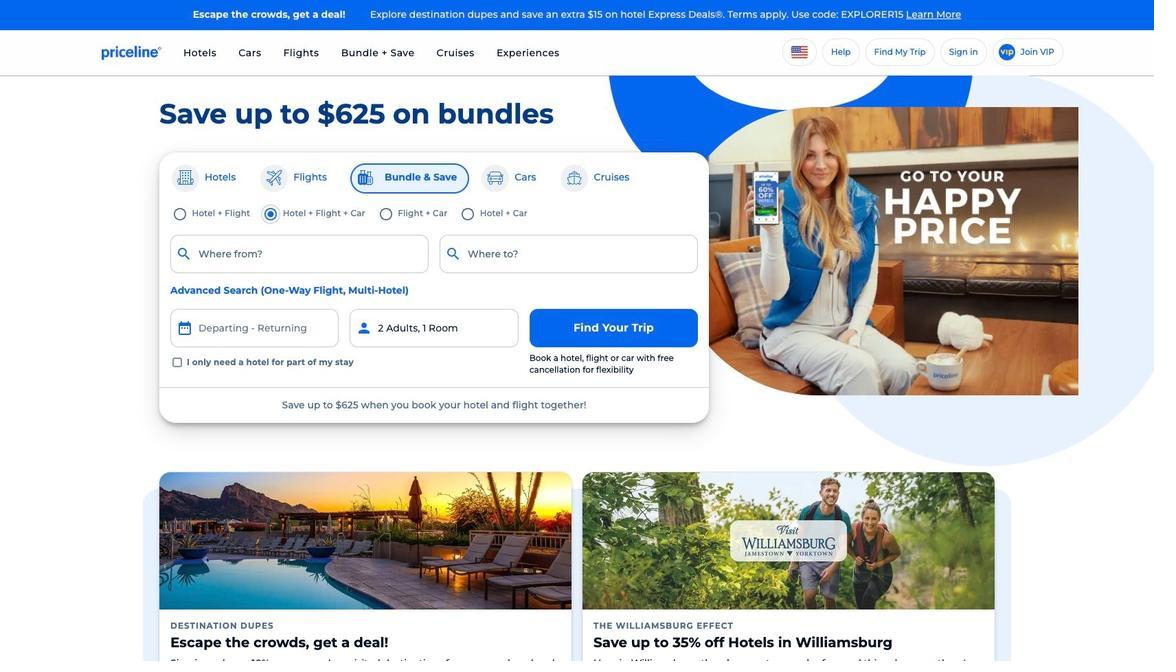 Task type: describe. For each thing, give the bounding box(es) containing it.
priceline.com home image
[[102, 45, 162, 60]]

types of travel tab list
[[170, 163, 698, 194]]

none field where to?
[[440, 235, 698, 273]]

Where to? field
[[440, 235, 698, 273]]

Where from? field
[[170, 235, 429, 273]]



Task type: vqa. For each thing, say whether or not it's contained in the screenshot.
code: to the right
no



Task type: locate. For each thing, give the bounding box(es) containing it.
None field
[[170, 235, 429, 273], [440, 235, 698, 273]]

2 none field from the left
[[440, 235, 698, 273]]

0 horizontal spatial none field
[[170, 235, 429, 273]]

1 horizontal spatial none field
[[440, 235, 698, 273]]

none field where from?
[[170, 235, 429, 273]]

None button
[[170, 309, 339, 348]]

1 none field from the left
[[170, 235, 429, 273]]

en us image
[[792, 46, 808, 58]]

vip badge icon image
[[999, 44, 1016, 60]]



